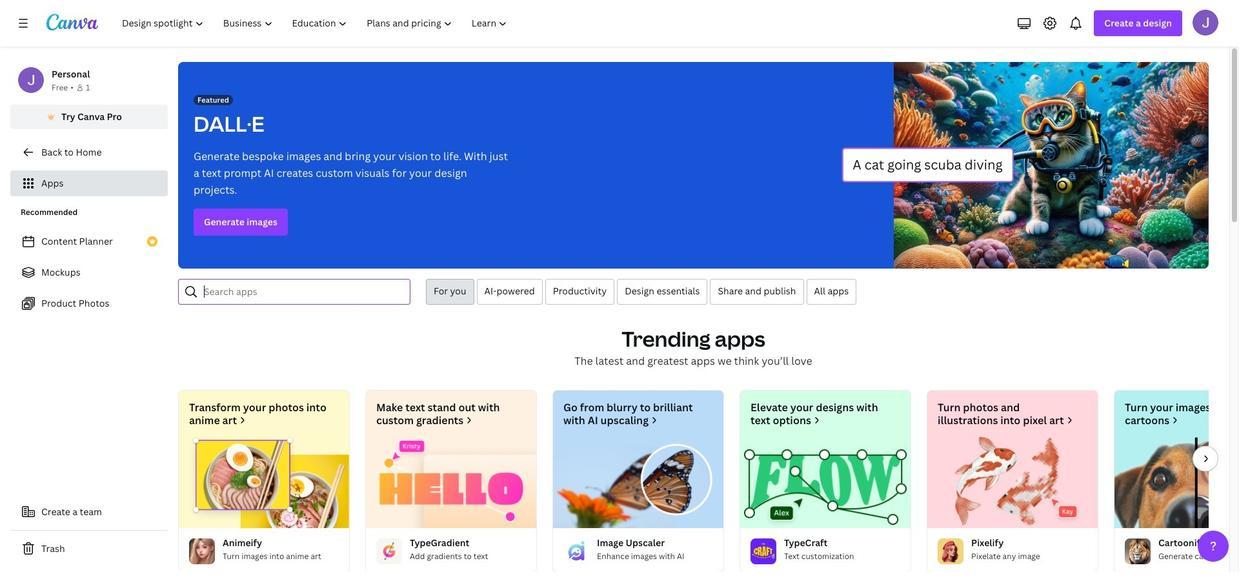Task type: describe. For each thing, give the bounding box(es) containing it.
cartoonify image
[[1115, 437, 1240, 528]]

1 vertical spatial typecraft image
[[751, 539, 777, 564]]

pixelify image
[[938, 539, 964, 564]]

0 vertical spatial typecraft image
[[741, 437, 911, 528]]

0 vertical spatial image upscaler image
[[553, 437, 724, 528]]

0 vertical spatial typegradient image
[[366, 437, 537, 528]]

pixelify image
[[928, 437, 1099, 528]]

1 vertical spatial typegradient image
[[377, 539, 402, 564]]

1 vertical spatial image upscaler image
[[564, 539, 590, 564]]

top level navigation element
[[114, 10, 519, 36]]

jacob simon image
[[1193, 10, 1219, 36]]



Task type: locate. For each thing, give the bounding box(es) containing it.
Input field to search for apps search field
[[204, 280, 402, 304]]

animeify image
[[179, 437, 349, 528]]

cartoonify image
[[1126, 539, 1152, 564]]

list
[[10, 229, 168, 316]]

image upscaler image
[[553, 437, 724, 528], [564, 539, 590, 564]]

typecraft image
[[741, 437, 911, 528], [751, 539, 777, 564]]

an image with a cursor next to a text box containing the prompt "a cat going scuba diving" to generate an image. the generated image of a cat doing scuba diving is behind the text box. image
[[842, 62, 1210, 269]]

animeify image
[[189, 539, 215, 564]]

typegradient image
[[366, 437, 537, 528], [377, 539, 402, 564]]



Task type: vqa. For each thing, say whether or not it's contained in the screenshot.
top the Image Upscaler
yes



